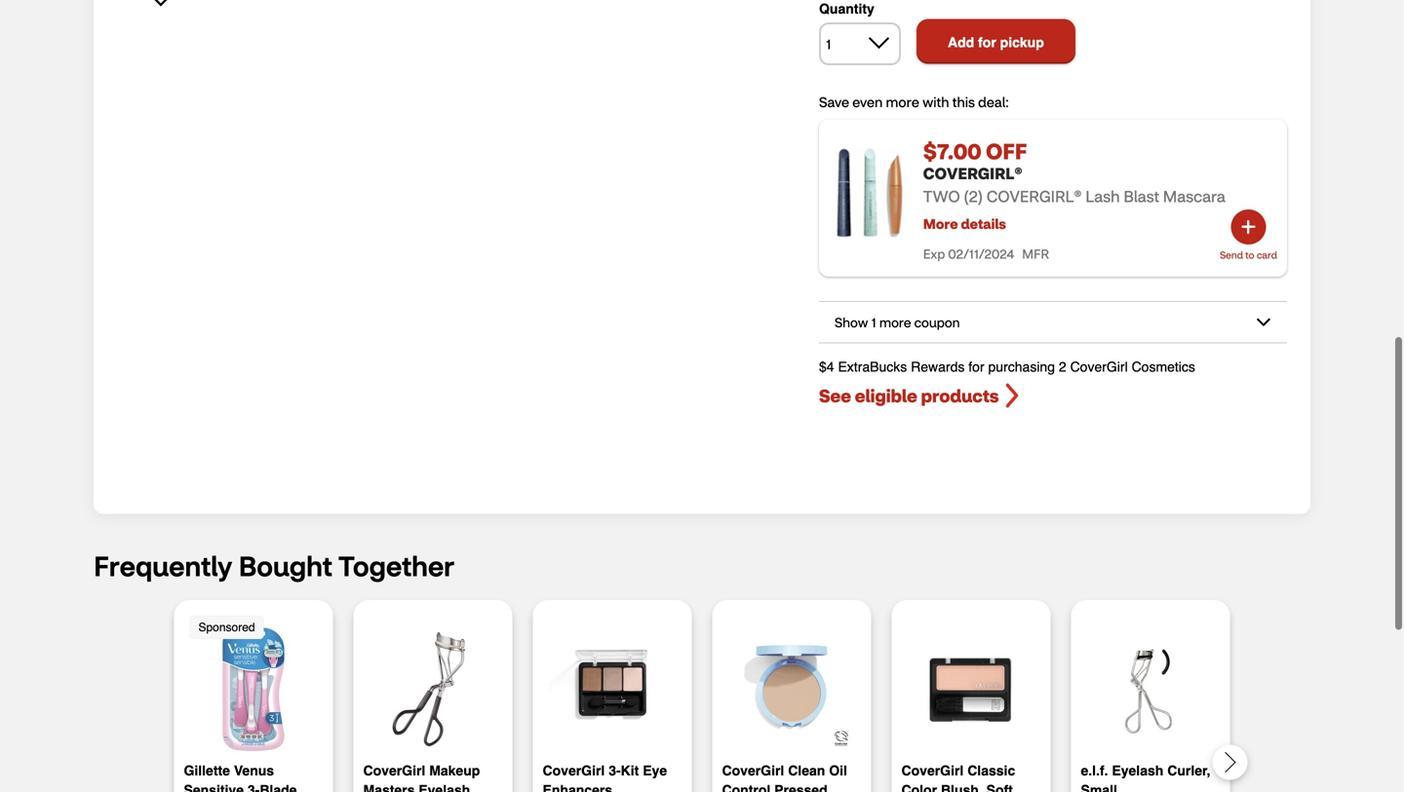 Task type: vqa. For each thing, say whether or not it's contained in the screenshot.
"pickup"
yes



Task type: locate. For each thing, give the bounding box(es) containing it.
add for pickup
[[948, 35, 1044, 50]]

cosmetics
[[1132, 359, 1195, 375]]

more inside button
[[879, 314, 911, 331]]

1 vertical spatial covergirl®
[[987, 186, 1082, 206]]

details
[[961, 215, 1006, 233]]

for up products
[[968, 359, 984, 375]]

for right add
[[978, 35, 996, 50]]

for
[[978, 35, 996, 50], [968, 359, 984, 375]]

products
[[921, 385, 999, 407]]

2
[[1059, 359, 1066, 375]]

bought
[[238, 549, 332, 584]]

with
[[922, 93, 949, 111]]

covergirl
[[1070, 359, 1128, 375]]

frequently bought together element
[[94, 549, 1404, 793]]

go to next list of images image
[[153, 0, 169, 7]]

more left with
[[886, 93, 919, 111]]

rewards
[[911, 359, 965, 375]]

quantity
[[819, 1, 874, 17]]

pickup
[[1000, 35, 1044, 50]]

this
[[952, 93, 975, 111]]

1 vertical spatial more
[[879, 314, 911, 331]]

more
[[886, 93, 919, 111], [879, 314, 911, 331]]

send to card
[[1220, 249, 1277, 261]]

coupon
[[914, 314, 960, 331]]

0 vertical spatial for
[[978, 35, 996, 50]]

lash
[[1085, 186, 1120, 206]]

$7.00
[[923, 137, 981, 165]]

see eligible products
[[819, 385, 999, 407]]

covergirl®
[[923, 163, 1022, 183], [987, 186, 1082, 206]]

even
[[852, 93, 883, 111]]

mascara
[[1163, 186, 1226, 206]]

show
[[835, 314, 868, 331]]

covergirl® up (2)
[[923, 163, 1022, 183]]

more right 1
[[879, 314, 911, 331]]

(2)
[[964, 186, 983, 206]]

covergirl® down off
[[987, 186, 1082, 206]]

more for coupon
[[879, 314, 911, 331]]

exp
[[923, 246, 945, 262]]

exp 02/11/2024 mfr
[[923, 246, 1049, 262]]

0 vertical spatial more
[[886, 93, 919, 111]]

$7.00 off covergirl® two (2) covergirl® lash blast mascara more details
[[923, 137, 1226, 233]]

extrabucks
[[838, 359, 907, 375]]

show 1 more coupon
[[835, 314, 960, 331]]

to
[[1245, 249, 1254, 261]]

off
[[986, 137, 1027, 165]]



Task type: describe. For each thing, give the bounding box(es) containing it.
frequently bought together
[[94, 549, 454, 584]]

sponsored
[[198, 621, 255, 635]]

save
[[819, 93, 849, 111]]

eligible
[[855, 385, 917, 407]]

frequently
[[94, 549, 232, 584]]

send to card button
[[1220, 210, 1277, 261]]

see
[[819, 385, 851, 407]]

more for with
[[886, 93, 919, 111]]

more details button
[[923, 215, 1006, 233]]

1 vertical spatial for
[[968, 359, 984, 375]]

two
[[923, 186, 960, 206]]

add for pickup button
[[917, 19, 1075, 64]]

save even more with this deal:
[[819, 93, 1009, 111]]

for inside button
[[978, 35, 996, 50]]

together
[[338, 549, 454, 584]]

see eligible products link
[[819, 383, 1287, 409]]

$4
[[819, 359, 834, 375]]

mfr
[[1022, 246, 1049, 262]]

send
[[1220, 249, 1243, 261]]

add
[[948, 35, 974, 50]]

card
[[1257, 249, 1277, 261]]

0 vertical spatial covergirl®
[[923, 163, 1022, 183]]

show 1 more coupon button
[[819, 302, 1287, 343]]

purchasing
[[988, 359, 1055, 375]]

more
[[923, 215, 958, 233]]

1
[[871, 314, 876, 331]]

02/11/2024
[[948, 246, 1014, 262]]

blast
[[1124, 186, 1159, 206]]

$4 extrabucks rewards for purchasing 2 covergirl cosmetics
[[819, 359, 1195, 375]]

deal:
[[978, 93, 1009, 111]]



